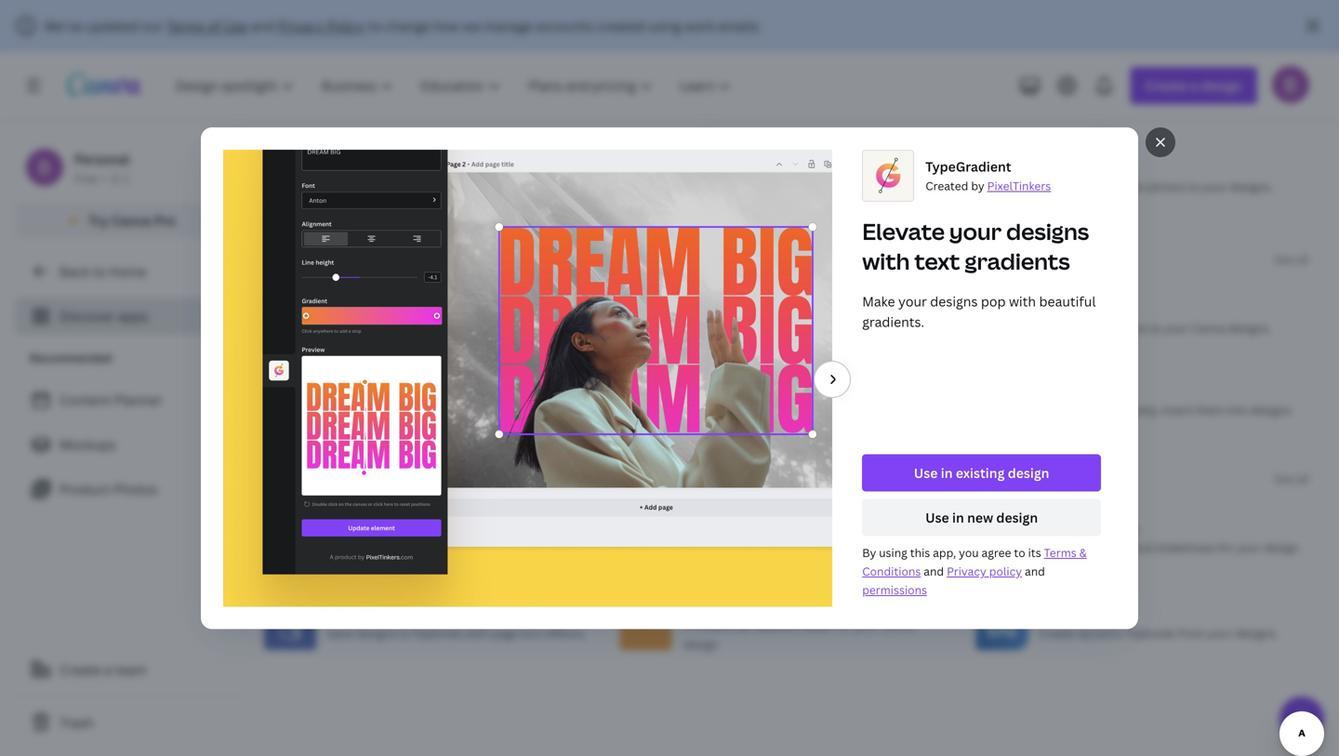 Task type: locate. For each thing, give the bounding box(es) containing it.
and left 'add'
[[788, 86, 808, 101]]

turn right page
[[521, 626, 544, 641]]

0 vertical spatial dynamic
[[366, 533, 412, 548]]

in left new
[[953, 509, 965, 526]]

trash
[[60, 714, 94, 732]]

flipbooks up "&"
[[1086, 521, 1139, 537]]

add inside the lottiefiles add free animations to your canva designs.
[[1040, 320, 1062, 336]]

canva right try
[[112, 212, 151, 229]]

all for share and publish
[[1297, 471, 1310, 487]]

your inside elevate your designs with text gradients
[[950, 216, 1002, 246]]

1 vertical spatial in
[[953, 509, 965, 526]]

1 horizontal spatial photos
[[369, 160, 407, 176]]

create for create a team
[[60, 661, 101, 679]]

texts inside typegradient add gradients to texts
[[420, 320, 446, 336]]

by
[[863, 545, 877, 560]]

use inside use in existing design dropdown button
[[914, 464, 938, 482]]

with inside publuu flipbooks save designs to flipbooks with page turn effects.
[[466, 626, 489, 641]]

2 vertical spatial use
[[926, 509, 950, 526]]

designs. inside google photos add images from google photos to your designs.
[[544, 179, 588, 194]]

flipbooks down publish
[[415, 533, 465, 548]]

1 vertical spatial dynamic
[[1078, 626, 1124, 641]]

0 horizontal spatial typegradient
[[328, 302, 401, 317]]

maker
[[800, 618, 833, 634]]

google up "images" in the left top of the page
[[328, 160, 366, 176]]

turn down heyzine
[[1068, 540, 1091, 555]]

back
[[60, 263, 90, 281]]

use inside use in new design dropdown button
[[926, 509, 950, 526]]

video,
[[708, 172, 741, 187]]

0 vertical spatial see all button
[[1275, 250, 1310, 269]]

to inside the lottiefiles add free animations to your canva designs.
[[1151, 320, 1162, 336]]

0 vertical spatial flipbooks
[[1086, 521, 1139, 537]]

use left existing
[[914, 464, 938, 482]]

2 horizontal spatial canva
[[1192, 320, 1226, 336]]

add down embed
[[684, 172, 705, 187]]

and right music
[[778, 172, 798, 187]]

slideshows
[[1157, 540, 1216, 555]]

add left instagram
[[1040, 179, 1062, 194]]

effortlessly
[[795, 402, 856, 418]]

0 vertical spatial privacy
[[278, 17, 324, 35]]

0 vertical spatial create
[[328, 533, 363, 548]]

0 horizontal spatial elevate
[[684, 402, 723, 418]]

2 see all button from the top
[[1275, 470, 1310, 488]]

for inside the heyzine flipbooks page turn effects and slideshows for your design
[[1219, 540, 1234, 555]]

0 horizontal spatial gradients
[[352, 320, 403, 336]]

add left "images" in the left top of the page
[[328, 179, 349, 194]]

1 horizontal spatial from
[[1180, 626, 1206, 641]]

1 vertical spatial see
[[1275, 471, 1295, 487]]

2 vertical spatial all
[[823, 540, 836, 555]]

and privacy policy and permissions
[[863, 564, 1046, 598]]

with inside "make your designs pop with beautiful gradients."
[[1010, 292, 1037, 310]]

0 vertical spatial from
[[392, 179, 418, 194]]

1 vertical spatial turn
[[521, 626, 544, 641]]

use in existing design button
[[863, 454, 1102, 491]]

create a team
[[60, 661, 147, 679]]

0 vertical spatial turn
[[1068, 540, 1091, 555]]

0 vertical spatial typegradient
[[926, 158, 1012, 175]]

privacy down you
[[947, 564, 987, 579]]

add up wave
[[328, 320, 349, 336]]

0 horizontal spatial them
[[834, 86, 862, 101]]

insert
[[1162, 402, 1193, 418]]

1 horizontal spatial texts
[[770, 320, 797, 336]]

with inside "issuu create dynamic flipbooks with page-turning effects"
[[467, 533, 491, 548]]

photos
[[369, 160, 407, 176], [462, 179, 500, 194], [113, 481, 158, 498]]

gradients up pop
[[965, 246, 1071, 276]]

0 vertical spatial canva
[[112, 212, 151, 229]]

content
[[60, 391, 111, 409]]

designs inside "make your designs pop with beautiful gradients."
[[931, 292, 978, 310]]

your inside the typecraft customize your texts
[[743, 320, 767, 336]]

2 see all from the top
[[1275, 471, 1310, 487]]

see for design essentials
[[1275, 252, 1295, 267]]

using up conditions
[[880, 545, 908, 560]]

0 horizontal spatial flipbooks
[[369, 607, 421, 622]]

with left page-
[[467, 533, 491, 548]]

1 vertical spatial for
[[836, 618, 851, 634]]

add inside typegradient add gradients to texts
[[328, 320, 349, 336]]

to inside google photos add images from google photos to your designs.
[[502, 179, 514, 194]]

discover apps link
[[15, 298, 242, 335]]

create inside button
[[60, 661, 101, 679]]

0 horizontal spatial dynamic
[[366, 533, 412, 548]]

with right pop
[[1010, 292, 1037, 310]]

1 see from the top
[[1275, 252, 1295, 267]]

2 vertical spatial create
[[60, 661, 101, 679]]

elevate your designs with text gradients
[[863, 216, 1090, 276]]

discover apps
[[60, 308, 148, 325]]

1 vertical spatial flipbooks
[[369, 607, 421, 622]]

policy
[[327, 17, 366, 35]]

easily,
[[1127, 402, 1160, 418]]

its
[[1029, 545, 1042, 560]]

privacy inside and privacy policy and permissions
[[947, 564, 987, 579]]

1 vertical spatial see all
[[1275, 471, 1310, 487]]

0 horizontal spatial for
[[836, 618, 851, 634]]

and inside the heyzine flipbooks page turn effects and slideshows for your design
[[1134, 540, 1154, 555]]

0 horizontal spatial terms
[[167, 17, 205, 35]]

page
[[492, 626, 518, 641]]

to inside publuu flipbooks save designs to flipbooks with page turn effects.
[[399, 626, 411, 641]]

use in new design button
[[863, 499, 1102, 536]]

1 see all button from the top
[[1275, 250, 1310, 269]]

try canva pro button
[[15, 203, 242, 238]]

craft
[[328, 402, 355, 418]]

flipbook
[[753, 618, 797, 634]]

effects down issuu
[[328, 551, 365, 567]]

gradients inside elevate your designs with text gradients
[[965, 246, 1071, 276]]

back to home link
[[15, 253, 242, 290]]

0 horizontal spatial photos
[[113, 481, 158, 498]]

effects
[[1094, 540, 1131, 555], [328, 551, 365, 567]]

0 vertical spatial using
[[648, 17, 682, 35]]

1 vertical spatial typegradient
[[328, 302, 401, 317]]

gradients up generator on the bottom left
[[352, 320, 403, 336]]

in for existing
[[941, 464, 953, 482]]

list
[[15, 382, 242, 508]]

discover
[[60, 308, 115, 325]]

create down 'its'
[[1040, 626, 1075, 641]]

manage
[[484, 17, 533, 35]]

to inside embed add video, music and online media to your designs.
[[873, 172, 884, 187]]

flipbooks right publuu
[[369, 607, 421, 622]]

lottiefiles add free animations to your canva designs.
[[1040, 302, 1272, 336]]

and up issuu
[[327, 464, 369, 494]]

them left "into"
[[1196, 402, 1224, 418]]

0 vertical spatial google
[[328, 160, 366, 176]]

typegradient for typegradient add gradients to texts
[[328, 302, 401, 317]]

access your assets and add them to your designs.
[[684, 86, 904, 120]]

typegradient add gradients to texts
[[328, 302, 446, 336]]

0 horizontal spatial turn
[[521, 626, 544, 641]]

terms inside terms & conditions
[[1045, 545, 1077, 560]]

and inside access your assets and add them to your designs.
[[788, 86, 808, 101]]

elevate down created
[[863, 216, 945, 246]]

simplebooklet
[[684, 600, 763, 615]]

them right 'add'
[[834, 86, 862, 101]]

designs right "into"
[[1251, 402, 1292, 418]]

from down slideshows
[[1180, 626, 1206, 641]]

0 vertical spatial them
[[834, 86, 862, 101]]

0 horizontal spatial google
[[328, 160, 366, 176]]

2 horizontal spatial photos
[[462, 179, 500, 194]]

content planner
[[60, 391, 163, 409]]

list containing content planner
[[15, 382, 242, 508]]

use for use in new design
[[926, 509, 950, 526]]

to
[[369, 17, 382, 35], [865, 86, 876, 101], [873, 172, 884, 187], [502, 179, 514, 194], [1189, 179, 1200, 194], [93, 263, 106, 281], [405, 320, 417, 336], [1151, 320, 1162, 336], [809, 540, 820, 555], [1015, 545, 1026, 560], [399, 626, 411, 641]]

1 vertical spatial terms
[[1045, 545, 1077, 560]]

elevate inside shade elevate your palette effortlessly
[[684, 402, 723, 418]]

add left free
[[1040, 320, 1062, 336]]

designs left pop
[[931, 292, 978, 310]]

to inside typegradient add gradients to texts
[[405, 320, 417, 336]]

1 horizontal spatial turn
[[1068, 540, 1091, 555]]

use up "app,"
[[926, 509, 950, 526]]

flipbooks inside the heyzine flipbooks page turn effects and slideshows for your design
[[1086, 521, 1139, 537]]

animations
[[1089, 320, 1148, 336]]

0 horizontal spatial create
[[60, 661, 101, 679]]

canva up insert
[[1192, 320, 1226, 336]]

1 horizontal spatial terms
[[1045, 545, 1077, 560]]

flipbooks left page
[[414, 626, 463, 641]]

see all button for share and publish
[[1275, 470, 1310, 488]]

terms left of
[[167, 17, 205, 35]]

for right slideshows
[[1219, 540, 1234, 555]]

in for new
[[953, 509, 965, 526]]

for right maker
[[836, 618, 851, 634]]

create left a
[[60, 661, 101, 679]]

1 vertical spatial privacy
[[947, 564, 987, 579]]

pixeltinkers link
[[988, 178, 1052, 193]]

to inside access your assets and add them to your designs.
[[865, 86, 876, 101]]

0 vertical spatial in
[[941, 464, 953, 482]]

top level navigation element
[[164, 67, 748, 104]]

from
[[392, 179, 418, 194], [1180, 626, 1206, 641]]

1 vertical spatial canva
[[1192, 320, 1226, 336]]

0 vertical spatial for
[[1219, 540, 1234, 555]]

privacy left policy
[[278, 17, 324, 35]]

1 horizontal spatial for
[[1219, 540, 1234, 555]]

flip
[[765, 600, 785, 615]]

use in existing design
[[914, 464, 1050, 482]]

product photos link
[[15, 471, 242, 508]]

see all for design essentials
[[1275, 252, 1310, 267]]

0 horizontal spatial canva
[[112, 212, 151, 229]]

turn inside publuu flipbooks save designs to flipbooks with page turn effects.
[[521, 626, 544, 641]]

free
[[74, 171, 98, 186]]

create a team button
[[15, 651, 242, 689]]

with left page
[[466, 626, 489, 641]]

and inside embed add video, music and online media to your designs.
[[778, 172, 798, 187]]

flipbooks down slideshows
[[1127, 626, 1177, 641]]

0 vertical spatial see
[[1275, 252, 1295, 267]]

1 vertical spatial create
[[1040, 626, 1075, 641]]

dynamic down "&"
[[1078, 626, 1124, 641]]

home
[[109, 263, 147, 281]]

1 horizontal spatial using
[[880, 545, 908, 560]]

using
[[648, 17, 682, 35], [880, 545, 908, 560]]

page-
[[493, 533, 524, 548]]

designs down publuu
[[356, 626, 397, 641]]

effects inside "issuu create dynamic flipbooks with page-turning effects"
[[328, 551, 365, 567]]

use right of
[[224, 17, 248, 35]]

publuu flipbooks save designs to flipbooks with page turn effects.
[[328, 607, 586, 641]]

use
[[224, 17, 248, 35], [914, 464, 938, 482], [926, 509, 950, 526]]

flipbooks for to
[[369, 607, 421, 622]]

1 see all from the top
[[1275, 252, 1310, 267]]

add inside embed add video, music and online media to your designs.
[[684, 172, 705, 187]]

with left ease
[[438, 402, 461, 418]]

1 horizontal spatial them
[[1196, 402, 1224, 418]]

music
[[743, 172, 775, 187]]

see all button for design essentials
[[1275, 250, 1310, 269]]

1 horizontal spatial privacy
[[947, 564, 987, 579]]

1 vertical spatial them
[[1196, 402, 1224, 418]]

1 horizontal spatial elevate
[[863, 216, 945, 246]]

create for create dynamic flipbooks from your designs.
[[1040, 626, 1075, 641]]

1 horizontal spatial typegradient
[[926, 158, 1012, 175]]

0 vertical spatial gradients
[[965, 246, 1071, 276]]

0 vertical spatial all
[[1297, 252, 1310, 267]]

images
[[352, 179, 390, 194]]

your inside the heyzine flipbooks page turn effects and slideshows for your design
[[1237, 540, 1262, 555]]

google right "images" in the left top of the page
[[421, 179, 459, 194]]

2 horizontal spatial create
[[1040, 626, 1075, 641]]

1 horizontal spatial create
[[328, 533, 363, 548]]

terms left "&"
[[1045, 545, 1077, 560]]

google
[[328, 160, 366, 176], [421, 179, 459, 194]]

trash link
[[15, 704, 242, 742]]

1 horizontal spatial effects
[[1094, 540, 1131, 555]]

0 vertical spatial elevate
[[863, 216, 945, 246]]

mockups link
[[15, 426, 242, 463]]

use for use in existing design
[[914, 464, 938, 482]]

canva down permissions link
[[882, 618, 915, 634]]

you
[[959, 545, 979, 560]]

save
[[328, 626, 353, 641]]

free
[[1064, 320, 1086, 336]]

dynamic
[[366, 533, 412, 548], [1078, 626, 1124, 641]]

0 horizontal spatial from
[[392, 179, 418, 194]]

photos for product photos
[[113, 481, 158, 498]]

1 vertical spatial gradients
[[352, 320, 403, 336]]

turn
[[1068, 540, 1091, 555], [521, 626, 544, 641]]

media
[[837, 172, 870, 187]]

social
[[838, 540, 870, 555]]

1 horizontal spatial flipbooks
[[1086, 521, 1139, 537]]

flipbooks inside publuu flipbooks save designs to flipbooks with page turn effects.
[[369, 607, 421, 622]]

all
[[1297, 252, 1310, 267], [1297, 471, 1310, 487], [823, 540, 836, 555]]

typegradient inside typegradient add gradients to texts
[[328, 302, 401, 317]]

texts right customize
[[770, 320, 797, 336]]

wave generator craft random waves with ease
[[328, 384, 489, 418]]

typegradient down design essentials
[[328, 302, 401, 317]]

0 horizontal spatial effects
[[328, 551, 365, 567]]

content planner link
[[15, 382, 242, 419]]

typecraft customize your texts
[[684, 302, 797, 336]]

our
[[142, 17, 164, 35]]

designs inside elevate your designs with text gradients
[[1007, 216, 1090, 246]]

1 horizontal spatial gradients
[[965, 246, 1071, 276]]

with inside wave generator craft random waves with ease
[[438, 402, 461, 418]]

0 horizontal spatial using
[[648, 17, 682, 35]]

for inside simplebooklet flip professional flipbook maker for your canva design
[[836, 618, 851, 634]]

with up make
[[863, 246, 911, 276]]

typegradient up the by
[[926, 158, 1012, 175]]

0 vertical spatial photos
[[369, 160, 407, 176]]

2 texts from the left
[[770, 320, 797, 336]]

1 horizontal spatial google
[[421, 179, 459, 194]]

see for share and publish
[[1275, 471, 1295, 487]]

2 see from the top
[[1275, 471, 1295, 487]]

a
[[104, 661, 112, 679]]

heyzine flipbooks page turn effects and slideshows for your design
[[1040, 521, 1300, 555]]

schedule your content to all social platforms
[[684, 540, 925, 555]]

0 vertical spatial see all
[[1275, 252, 1310, 267]]

embed
[[684, 153, 722, 168]]

2 vertical spatial canva
[[882, 618, 915, 634]]

effects right "&"
[[1094, 540, 1131, 555]]

1 vertical spatial elevate
[[684, 402, 723, 418]]

typegradient created by pixeltinkers
[[926, 158, 1052, 193]]

canva inside button
[[112, 212, 151, 229]]

apps
[[118, 308, 148, 325]]

customize
[[684, 320, 740, 336]]

create down issuu
[[328, 533, 363, 548]]

in left existing
[[941, 464, 953, 482]]

texts up wave generator craft random waves with ease
[[420, 320, 446, 336]]

essentials
[[335, 244, 446, 274]]

dynamic down publish
[[366, 533, 412, 548]]

designs down pixeltinkers
[[1007, 216, 1090, 246]]

in
[[941, 464, 953, 482], [953, 509, 965, 526]]

1 vertical spatial google
[[421, 179, 459, 194]]

from right "images" in the left top of the page
[[392, 179, 418, 194]]

0 horizontal spatial texts
[[420, 320, 446, 336]]

assets
[[751, 86, 785, 101]]

1 texts from the left
[[420, 320, 446, 336]]

1 vertical spatial photos
[[462, 179, 500, 194]]

1 vertical spatial use
[[914, 464, 938, 482]]

using left work
[[648, 17, 682, 35]]

elevate down the shade
[[684, 402, 723, 418]]

1 vertical spatial see all button
[[1275, 470, 1310, 488]]

flipbooks
[[415, 533, 465, 548], [414, 626, 463, 641], [1127, 626, 1177, 641]]

1 horizontal spatial canva
[[882, 618, 915, 634]]

and left slideshows
[[1134, 540, 1154, 555]]

2 vertical spatial photos
[[113, 481, 158, 498]]

1 vertical spatial all
[[1297, 471, 1310, 487]]

heyzine
[[1040, 521, 1083, 537]]

typegradient inside typegradient created by pixeltinkers
[[926, 158, 1012, 175]]



Task type: vqa. For each thing, say whether or not it's contained in the screenshot.


Task type: describe. For each thing, give the bounding box(es) containing it.
ease
[[464, 402, 489, 418]]

add your instagram photos to your designs.
[[1040, 179, 1274, 194]]

effects inside the heyzine flipbooks page turn effects and slideshows for your design
[[1094, 540, 1131, 555]]

agree
[[982, 545, 1012, 560]]

canva inside the lottiefiles add free animations to your canva designs.
[[1192, 320, 1226, 336]]

updated
[[86, 17, 139, 35]]

share and publish
[[257, 464, 454, 494]]

your inside simplebooklet flip professional flipbook maker for your canva design
[[854, 618, 879, 634]]

new
[[968, 509, 994, 526]]

designs. inside access your assets and add them to your designs.
[[684, 105, 727, 120]]

accounts
[[536, 17, 594, 35]]

0 horizontal spatial privacy
[[278, 17, 324, 35]]

terms & conditions link
[[863, 545, 1087, 579]]

content
[[764, 540, 806, 555]]

0 vertical spatial use
[[224, 17, 248, 35]]

permissions
[[863, 582, 928, 598]]

design essentials
[[257, 244, 446, 274]]

issuu
[[328, 514, 356, 529]]

page
[[1040, 540, 1065, 555]]

designs. inside embed add video, music and online media to your designs.
[[684, 190, 727, 206]]

change
[[385, 17, 430, 35]]

app,
[[933, 545, 957, 560]]

from inside google photos add images from google photos to your designs.
[[392, 179, 418, 194]]

conditions
[[863, 564, 922, 579]]

created
[[597, 17, 645, 35]]

beautiful
[[1040, 292, 1097, 310]]

waves
[[402, 402, 435, 418]]

pop
[[982, 292, 1006, 310]]

1 horizontal spatial dynamic
[[1078, 626, 1124, 641]]

shade elevate your palette effortlessly
[[684, 384, 856, 418]]

1 vertical spatial using
[[880, 545, 908, 560]]

online
[[801, 172, 835, 187]]

flipbooks inside publuu flipbooks save designs to flipbooks with page turn effects.
[[414, 626, 463, 641]]

back to home
[[60, 263, 147, 281]]

1 vertical spatial from
[[1180, 626, 1206, 641]]

add for embed
[[684, 172, 705, 187]]

gradients inside typegradient add gradients to texts
[[352, 320, 403, 336]]

design inside the heyzine flipbooks page turn effects and slideshows for your design
[[1265, 540, 1300, 555]]

and down 'its'
[[1025, 564, 1046, 579]]

team
[[115, 661, 147, 679]]

build equations easily, insert them into designs
[[1040, 402, 1292, 418]]

photos for google photos add images from google photos to your designs.
[[369, 160, 407, 176]]

texts inside the typecraft customize your texts
[[770, 320, 797, 336]]

designs inside publuu flipbooks save designs to flipbooks with page turn effects.
[[356, 626, 397, 641]]

publuu
[[328, 607, 366, 622]]

your inside "make your designs pop with beautiful gradients."
[[899, 292, 928, 310]]

0 vertical spatial terms
[[167, 17, 205, 35]]

we
[[463, 17, 481, 35]]

with inside elevate your designs with text gradients
[[863, 246, 911, 276]]

wave
[[328, 384, 357, 399]]

your inside the lottiefiles add free animations to your canva designs.
[[1165, 320, 1190, 336]]

shade
[[684, 384, 717, 399]]

we've
[[45, 17, 83, 35]]

your inside google photos add images from google photos to your designs.
[[517, 179, 541, 194]]

them inside access your assets and add them to your designs.
[[834, 86, 862, 101]]

design inside simplebooklet flip professional flipbook maker for your canva design
[[684, 637, 719, 652]]

emails.
[[718, 17, 762, 35]]

simplebooklet flip professional flipbook maker for your canva design
[[684, 600, 915, 652]]

we've updated our terms of use and privacy policy to change how we manage accounts created using work emails.
[[45, 17, 762, 35]]

terms of use link
[[167, 17, 248, 35]]

instagram
[[1092, 179, 1145, 194]]

typecraft
[[684, 302, 737, 317]]

your inside embed add video, music and online media to your designs.
[[887, 172, 912, 187]]

personal
[[74, 150, 130, 168]]

create inside "issuu create dynamic flipbooks with page-turning effects"
[[328, 533, 363, 548]]

and down "app,"
[[924, 564, 945, 579]]

turning
[[524, 533, 563, 548]]

your inside shade elevate your palette effortlessly
[[726, 402, 751, 418]]

how
[[434, 17, 460, 35]]

photos
[[1148, 179, 1186, 194]]

see all for share and publish
[[1275, 471, 1310, 487]]

access
[[684, 86, 721, 101]]

turn inside the heyzine flipbooks page turn effects and slideshows for your design
[[1068, 540, 1091, 555]]

add for typegradient
[[328, 320, 349, 336]]

flipbooks inside "issuu create dynamic flipbooks with page-turning effects"
[[415, 533, 465, 548]]

make your designs pop with beautiful gradients.
[[863, 292, 1097, 331]]

privacy policy link
[[947, 564, 1023, 579]]

add for lottiefiles
[[1040, 320, 1062, 336]]

this
[[911, 545, 931, 560]]

lottiefiles
[[1040, 302, 1097, 317]]

all for design essentials
[[1297, 252, 1310, 267]]

add inside google photos add images from google photos to your designs.
[[328, 179, 349, 194]]

professional
[[684, 618, 750, 634]]

google photos add images from google photos to your designs.
[[328, 160, 588, 194]]

effects.
[[546, 626, 586, 641]]

typegradient for typegradient created by pixeltinkers
[[926, 158, 1012, 175]]

by
[[972, 178, 985, 193]]

planner
[[114, 391, 163, 409]]

generator
[[359, 384, 415, 399]]

and right of
[[251, 17, 275, 35]]

mockups
[[60, 436, 116, 454]]

use in new design
[[926, 509, 1039, 526]]

try canva pro
[[88, 212, 176, 229]]

elevate inside elevate your designs with text gradients
[[863, 216, 945, 246]]

gradients.
[[863, 313, 925, 331]]

add
[[811, 86, 831, 101]]

pixeltinkers
[[988, 178, 1052, 193]]

permissions link
[[863, 582, 928, 598]]

designs. inside the lottiefiles add free animations to your canva designs.
[[1228, 320, 1272, 336]]

recommended
[[30, 350, 112, 366]]

by using this app, you agree to its
[[863, 545, 1045, 560]]

canva inside simplebooklet flip professional flipbook maker for your canva design
[[882, 618, 915, 634]]

make
[[863, 292, 896, 310]]

policy
[[990, 564, 1023, 579]]

product photos
[[60, 481, 158, 498]]

publish
[[373, 464, 454, 494]]

work
[[685, 17, 715, 35]]

flipbooks for effects
[[1086, 521, 1139, 537]]

dynamic inside "issuu create dynamic flipbooks with page-turning effects"
[[366, 533, 412, 548]]



